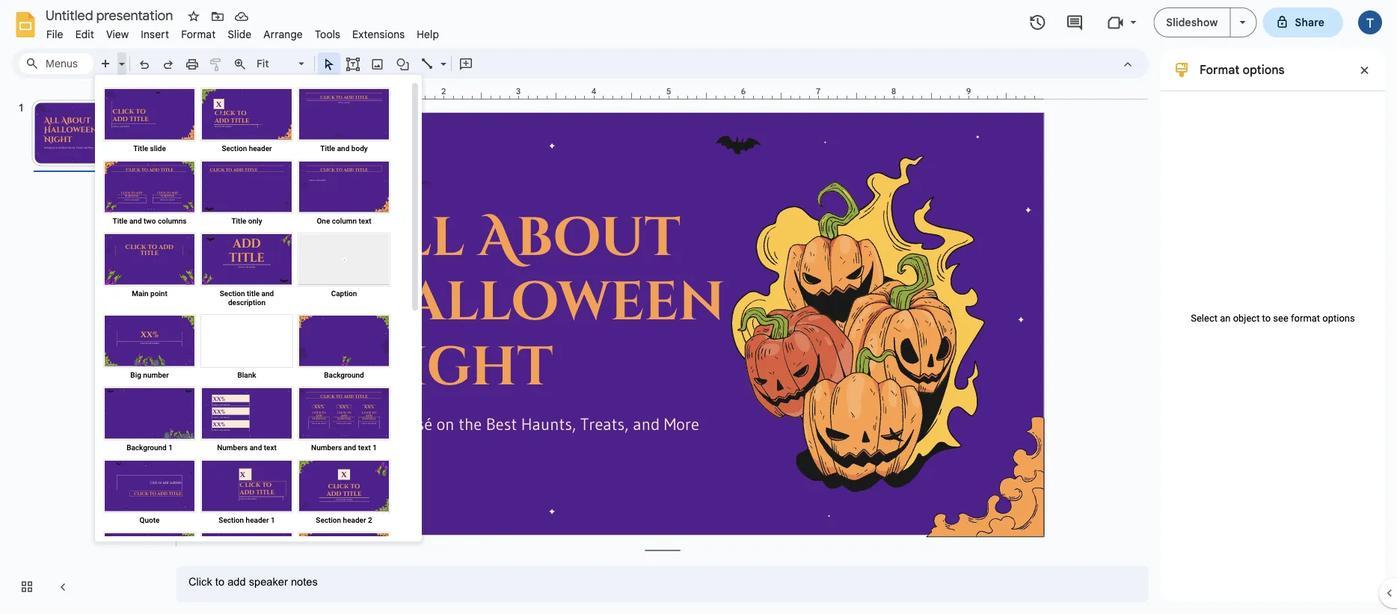 Task type: vqa. For each thing, say whether or not it's contained in the screenshot.
Drop shadow tab at the top right of the page
no



Task type: locate. For each thing, give the bounding box(es) containing it.
1 horizontal spatial background
[[324, 370, 364, 379]]

1 vertical spatial format
[[1200, 62, 1240, 77]]

and for numbers and text
[[250, 443, 262, 452]]

text right column
[[359, 216, 372, 225]]

insert
[[141, 28, 169, 41]]

2 numbers from the left
[[311, 443, 342, 452]]

and up 'section header 1'
[[250, 443, 262, 452]]

row down title only
[[101, 230, 393, 312]]

0 horizontal spatial background
[[127, 443, 167, 452]]

numbers for numbers and text 1
[[311, 443, 342, 452]]

title
[[133, 144, 148, 153], [320, 144, 335, 153], [113, 216, 128, 225], [232, 216, 246, 225]]

and up section header 2
[[344, 443, 356, 452]]

title only
[[232, 216, 262, 225]]

numbers
[[217, 443, 248, 452], [311, 443, 342, 452]]

0 vertical spatial background
[[324, 370, 364, 379]]

text for one column text
[[359, 216, 372, 225]]

section inside 'section title and description'
[[220, 289, 245, 298]]

row containing background 1
[[101, 385, 393, 457]]

and left two
[[129, 216, 142, 225]]

6 row from the top
[[101, 457, 393, 530]]

format options section
[[1161, 49, 1386, 602]]

menu bar banner
[[0, 0, 1398, 614]]

format inside section
[[1200, 62, 1240, 77]]

1
[[168, 443, 173, 452], [373, 443, 377, 452], [271, 516, 275, 525]]

1 numbers from the left
[[217, 443, 248, 452]]

title
[[247, 289, 260, 298]]

menu bar
[[40, 19, 445, 44]]

section for section title and description
[[220, 289, 245, 298]]

section down numbers and text
[[219, 516, 244, 525]]

1 horizontal spatial format
[[1200, 62, 1240, 77]]

format down slideshow button
[[1200, 62, 1240, 77]]

options down presentation options image
[[1243, 62, 1285, 77]]

two
[[144, 216, 156, 225]]

5 row from the top
[[101, 385, 393, 457]]

section up title only
[[222, 144, 247, 153]]

title left 'body'
[[320, 144, 335, 153]]

header for section header
[[249, 144, 272, 153]]

title for title slide
[[133, 144, 148, 153]]

view
[[106, 28, 129, 41]]

presentation options image
[[1240, 21, 1246, 24]]

edit
[[75, 28, 94, 41]]

text for numbers and text
[[264, 443, 277, 452]]

row containing title and two columns
[[101, 158, 393, 230]]

navigation
[[0, 85, 165, 614]]

numbers up 'section header 1'
[[217, 443, 248, 452]]

header for section header 2
[[343, 516, 366, 525]]

header up only
[[249, 144, 272, 153]]

1 vertical spatial background
[[127, 443, 167, 452]]

and
[[337, 144, 350, 153], [129, 216, 142, 225], [262, 289, 274, 298], [250, 443, 262, 452], [344, 443, 356, 452]]

title left slide on the top left
[[133, 144, 148, 153]]

header down numbers and text
[[246, 516, 269, 525]]

and for title and body
[[337, 144, 350, 153]]

row down section header
[[101, 158, 393, 230]]

title for title only
[[232, 216, 246, 225]]

section title and description
[[220, 289, 274, 307]]

1 horizontal spatial 1
[[271, 516, 275, 525]]

0 horizontal spatial numbers
[[217, 443, 248, 452]]

1 horizontal spatial numbers
[[311, 443, 342, 452]]

row down 'section header 1'
[[101, 530, 393, 602]]

and right title
[[262, 289, 274, 298]]

background for background
[[324, 370, 364, 379]]

row containing title slide
[[101, 85, 393, 158]]

slideshow button
[[1154, 7, 1231, 37]]

0 horizontal spatial format
[[181, 28, 216, 41]]

format for format options
[[1200, 62, 1240, 77]]

one column text
[[317, 216, 372, 225]]

format inside menu item
[[181, 28, 216, 41]]

1 row from the top
[[101, 85, 393, 158]]

section
[[222, 144, 247, 153], [220, 289, 245, 298], [219, 516, 244, 525], [316, 516, 341, 525]]

1 horizontal spatial options
[[1323, 313, 1356, 324]]

slide menu item
[[222, 25, 258, 43]]

row down blank
[[101, 385, 393, 457]]

help
[[417, 28, 439, 41]]

section left title
[[220, 289, 245, 298]]

options
[[1243, 62, 1285, 77], [1323, 313, 1356, 324]]

an
[[1220, 313, 1231, 324]]

numbers up section header 2
[[311, 443, 342, 452]]

text up "2"
[[358, 443, 371, 452]]

shape image
[[395, 53, 412, 74]]

row
[[101, 85, 393, 158], [101, 158, 393, 230], [101, 230, 393, 312], [101, 312, 393, 385], [101, 385, 393, 457], [101, 457, 393, 530], [101, 530, 393, 602]]

title left two
[[113, 216, 128, 225]]

background up quote on the bottom
[[127, 443, 167, 452]]

2 row from the top
[[101, 158, 393, 230]]

arrange
[[264, 28, 303, 41]]

blank
[[238, 370, 256, 379]]

to
[[1263, 313, 1271, 324]]

share
[[1296, 16, 1325, 29]]

2
[[368, 516, 372, 525]]

row down description
[[101, 312, 393, 385]]

file
[[46, 28, 63, 41]]

header
[[249, 144, 272, 153], [246, 516, 269, 525], [343, 516, 366, 525]]

3 row from the top
[[101, 230, 393, 312]]

0 vertical spatial format
[[181, 28, 216, 41]]

insert menu item
[[135, 25, 175, 43]]

background up numbers and text 1
[[324, 370, 364, 379]]

section header 2
[[316, 516, 372, 525]]

slide
[[150, 144, 166, 153]]

7 row from the top
[[101, 530, 393, 602]]

menu bar containing file
[[40, 19, 445, 44]]

row down zoom text field
[[101, 85, 393, 158]]

title left only
[[232, 216, 246, 225]]

section for section header
[[222, 144, 247, 153]]

main toolbar
[[93, 52, 478, 75]]

format down 'star' option
[[181, 28, 216, 41]]

text left numbers and text 1
[[264, 443, 277, 452]]

background
[[324, 370, 364, 379], [127, 443, 167, 452]]

select an object to see format options
[[1191, 313, 1356, 324]]

0 vertical spatial options
[[1243, 62, 1285, 77]]

view menu item
[[100, 25, 135, 43]]

section left "2"
[[316, 516, 341, 525]]

text
[[359, 216, 372, 225], [264, 443, 277, 452], [358, 443, 371, 452]]

title slide
[[133, 144, 166, 153]]

format
[[181, 28, 216, 41], [1200, 62, 1240, 77]]

slide
[[228, 28, 252, 41]]

4 row from the top
[[101, 312, 393, 385]]

options right format at bottom right
[[1323, 313, 1356, 324]]

number
[[143, 370, 169, 379]]

header left "2"
[[343, 516, 366, 525]]

0 horizontal spatial options
[[1243, 62, 1285, 77]]

row down numbers and text
[[101, 457, 393, 530]]

tools
[[315, 28, 341, 41]]

and left 'body'
[[337, 144, 350, 153]]



Task type: describe. For each thing, give the bounding box(es) containing it.
edit menu item
[[69, 25, 100, 43]]

object
[[1234, 313, 1260, 324]]

main point
[[132, 289, 167, 298]]

background 1
[[127, 443, 173, 452]]

select
[[1191, 313, 1218, 324]]

slideshow
[[1167, 16, 1219, 29]]

navigation inside format options application
[[0, 85, 165, 614]]

menu bar inside menu bar banner
[[40, 19, 445, 44]]

extensions
[[352, 28, 405, 41]]

share button
[[1263, 7, 1344, 37]]

format
[[1291, 313, 1321, 324]]

main
[[132, 289, 149, 298]]

point
[[150, 289, 167, 298]]

and for title and two columns
[[129, 216, 142, 225]]

numbers for numbers and text
[[217, 443, 248, 452]]

arrange menu item
[[258, 25, 309, 43]]

quote
[[140, 516, 160, 525]]

columns
[[158, 216, 187, 225]]

2 horizontal spatial 1
[[373, 443, 377, 452]]

section for section header 2
[[316, 516, 341, 525]]

column
[[332, 216, 357, 225]]

and for numbers and text 1
[[344, 443, 356, 452]]

header for section header 1
[[246, 516, 269, 525]]

big number
[[130, 370, 169, 379]]

insert image image
[[369, 53, 386, 74]]

Zoom field
[[252, 53, 311, 75]]

format options
[[1200, 62, 1285, 77]]

numbers and text 1
[[311, 443, 377, 452]]

and inside 'section title and description'
[[262, 289, 274, 298]]

description
[[228, 298, 266, 307]]

big
[[130, 370, 141, 379]]

title for title and two columns
[[113, 216, 128, 225]]

extensions menu item
[[347, 25, 411, 43]]

one
[[317, 216, 330, 225]]

tools menu item
[[309, 25, 347, 43]]

text for numbers and text 1
[[358, 443, 371, 452]]

row containing main point
[[101, 230, 393, 312]]

title and two columns
[[113, 216, 187, 225]]

1 vertical spatial options
[[1323, 313, 1356, 324]]

row containing quote
[[101, 457, 393, 530]]

format for format
[[181, 28, 216, 41]]

format menu item
[[175, 25, 222, 43]]

0 horizontal spatial 1
[[168, 443, 173, 452]]

Star checkbox
[[183, 6, 204, 27]]

select an object to see format options element
[[1184, 313, 1363, 324]]

file menu item
[[40, 25, 69, 43]]

see
[[1274, 313, 1289, 324]]

title and body
[[320, 144, 368, 153]]

format options application
[[0, 0, 1398, 614]]

title for title and body
[[320, 144, 335, 153]]

caption
[[331, 289, 357, 298]]

only
[[248, 216, 262, 225]]

numbers and text
[[217, 443, 277, 452]]

row containing big number
[[101, 312, 393, 385]]

help menu item
[[411, 25, 445, 43]]

Rename text field
[[40, 6, 182, 24]]

section for section header 1
[[219, 516, 244, 525]]

background for background 1
[[127, 443, 167, 452]]

Menus field
[[19, 53, 94, 74]]

Zoom text field
[[254, 53, 296, 74]]

section header 1
[[219, 516, 275, 525]]

body
[[352, 144, 368, 153]]

section header
[[222, 144, 272, 153]]



